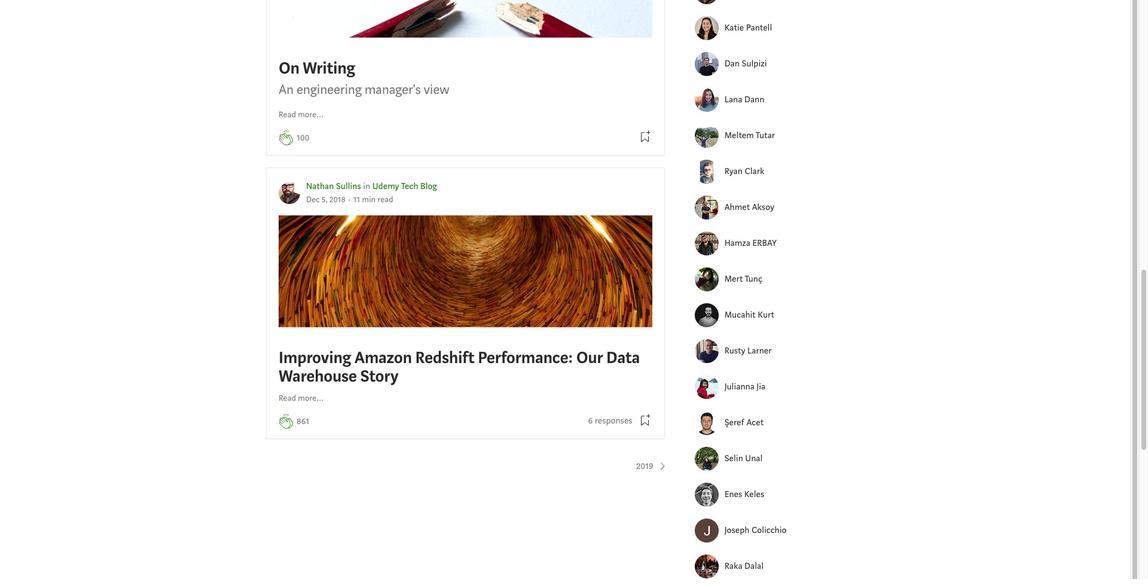 Task type: describe. For each thing, give the bounding box(es) containing it.
responses
[[595, 415, 633, 426]]

on
[[279, 57, 300, 79]]

nathan sullins in udemy tech blog
[[306, 181, 437, 192]]

improving amazon redshift performance: our data warehouse story
[[279, 347, 640, 387]]

erbay
[[753, 238, 777, 249]]

861 button
[[297, 416, 309, 429]]

kurt
[[758, 309, 775, 321]]

go to the profile of enes keles image
[[695, 483, 719, 507]]

engineering
[[297, 81, 362, 98]]

mert tunç
[[725, 273, 763, 285]]

ryan clark link
[[725, 165, 815, 179]]

selin
[[725, 453, 744, 464]]

pantell
[[747, 22, 773, 33]]

julianna
[[725, 381, 755, 392]]

our
[[577, 347, 603, 369]]

read more… for 1st read more… link from the bottom
[[279, 393, 324, 404]]

2019 link
[[637, 460, 669, 474]]

mert
[[725, 273, 743, 285]]

selin unal link
[[725, 452, 815, 466]]

go to the profile of mert tunç image
[[695, 268, 719, 291]]

şeref acet link
[[725, 416, 815, 430]]

2 read from the top
[[279, 393, 296, 404]]

şeref
[[725, 417, 745, 428]]

mucahit kurt link
[[725, 309, 815, 322]]

go to the profile of hamza erbay image
[[695, 232, 719, 256]]

861
[[297, 416, 309, 428]]

joseph colicchio
[[725, 525, 787, 536]]

unal
[[746, 453, 763, 464]]

rusty
[[725, 345, 746, 357]]

joseph
[[725, 525, 750, 536]]

warehouse
[[279, 366, 357, 387]]

aksoy
[[753, 202, 775, 213]]

writing
[[303, 57, 355, 79]]

dan
[[725, 58, 740, 69]]

go to the profile of selin unal image
[[695, 447, 719, 471]]

go to the profile of dan sulpizi image
[[695, 52, 719, 76]]

go to the profile of raka dalal image
[[695, 555, 719, 579]]

raka
[[725, 561, 743, 572]]

şeref acet
[[725, 417, 764, 428]]

data
[[607, 347, 640, 369]]

manager's
[[365, 81, 421, 98]]

on writing an engineering manager's view
[[279, 57, 450, 98]]

hamza erbay link
[[725, 237, 815, 250]]

2019
[[637, 461, 654, 472]]

raka dalal
[[725, 561, 764, 572]]

enes keles
[[725, 489, 765, 500]]

katie pantell link
[[725, 21, 815, 35]]

go to the profile of joseph colicchio image
[[695, 519, 719, 543]]

1 read from the top
[[279, 110, 296, 120]]

ahmet aksoy link
[[725, 201, 815, 214]]

enes
[[725, 489, 743, 500]]

improving
[[279, 347, 351, 369]]

joseph colicchio link
[[725, 524, 815, 538]]

amazon
[[355, 347, 412, 369]]

go to the profile of mucahit kurt image
[[695, 303, 719, 327]]

1 read more… link from the top
[[279, 109, 324, 122]]

go to the profile of katie pantell image
[[695, 16, 719, 40]]

redshift
[[416, 347, 475, 369]]

mucahit kurt
[[725, 309, 775, 321]]



Task type: vqa. For each thing, say whether or not it's contained in the screenshot.
TAKE
no



Task type: locate. For each thing, give the bounding box(es) containing it.
go to the profile of julianna jia image
[[695, 375, 719, 399]]

read down an
[[279, 110, 296, 120]]

lana
[[725, 94, 743, 105]]

nathan
[[306, 181, 334, 192]]

blog
[[421, 181, 437, 192]]

more… down warehouse
[[298, 393, 324, 404]]

more… up 100
[[298, 110, 324, 120]]

go to the profile of rusty larner image
[[695, 339, 719, 363]]

enes keles link
[[725, 488, 815, 502]]

katie pantell
[[725, 22, 773, 33]]

an
[[279, 81, 294, 98]]

go to the profile of ryan clark image
[[695, 160, 719, 184]]

6
[[589, 415, 593, 426]]

100
[[297, 132, 310, 144]]

go to the profile of şeref acet image
[[695, 411, 719, 435]]

nathan sullins link
[[306, 181, 361, 192]]

go to the profile of nathan sullins image
[[279, 183, 300, 204]]

view
[[424, 81, 450, 98]]

dec
[[306, 194, 320, 205]]

meltem tutar
[[725, 130, 776, 141]]

larner
[[748, 345, 772, 357]]

colicchio
[[752, 525, 787, 536]]

read more… up 100
[[279, 110, 324, 120]]

read more… link up 861 in the left of the page
[[279, 393, 324, 405]]

11 min read image
[[354, 194, 394, 205]]

0 vertical spatial read more… link
[[279, 109, 324, 122]]

julianna jia link
[[725, 381, 815, 394]]

performance:
[[478, 347, 573, 369]]

tutar
[[756, 130, 776, 141]]

rusty larner link
[[725, 345, 815, 358]]

clark
[[745, 166, 765, 177]]

more…
[[298, 110, 324, 120], [298, 393, 324, 404]]

1 vertical spatial more…
[[298, 393, 324, 404]]

tunç
[[745, 273, 763, 285]]

ryan clark
[[725, 166, 765, 177]]

dec 5, 2018 link
[[306, 194, 346, 205]]

acet
[[747, 417, 764, 428]]

dan sulpizi link
[[725, 57, 815, 71]]

udemy tech blog link
[[373, 181, 437, 192]]

dalal
[[745, 561, 764, 572]]

read more… link up 100
[[279, 109, 324, 122]]

lana dann
[[725, 94, 765, 105]]

keles
[[745, 489, 765, 500]]

1 read more… from the top
[[279, 110, 324, 120]]

0 vertical spatial read
[[279, 110, 296, 120]]

tech
[[401, 181, 419, 192]]

meltem tutar link
[[725, 129, 815, 143]]

go to the profile of meltem tutar image
[[695, 124, 719, 148]]

5,
[[322, 194, 328, 205]]

2 read more… from the top
[[279, 393, 324, 404]]

read more… for 2nd read more… link from the bottom
[[279, 110, 324, 120]]

0 vertical spatial read more…
[[279, 110, 324, 120]]

rusty larner
[[725, 345, 772, 357]]

read down warehouse
[[279, 393, 296, 404]]

sulpizi
[[742, 58, 767, 69]]

6 responses
[[589, 415, 633, 426]]

0 vertical spatial more…
[[298, 110, 324, 120]]

hamza
[[725, 238, 751, 249]]

2 more… from the top
[[298, 393, 324, 404]]

100 button
[[297, 132, 310, 145]]

1 vertical spatial read
[[279, 393, 296, 404]]

story
[[361, 366, 399, 387]]

go to the profile of lana dann image
[[695, 88, 719, 112]]

read more… up 861 in the left of the page
[[279, 393, 324, 404]]

2018
[[330, 194, 346, 205]]

read
[[279, 110, 296, 120], [279, 393, 296, 404]]

dec 5, 2018
[[306, 194, 346, 205]]

julianna jia
[[725, 381, 766, 392]]

1 vertical spatial read more… link
[[279, 393, 324, 405]]

2 read more… link from the top
[[279, 393, 324, 405]]

ahmet aksoy
[[725, 202, 775, 213]]

meltem
[[725, 130, 754, 141]]

mert tunç link
[[725, 273, 815, 286]]

in
[[363, 181, 371, 192]]

6 responses link
[[589, 415, 633, 428]]

dan sulpizi
[[725, 58, 767, 69]]

sullins
[[336, 181, 361, 192]]

selin unal
[[725, 453, 763, 464]]

read more…
[[279, 110, 324, 120], [279, 393, 324, 404]]

raka dalal link
[[725, 560, 815, 573]]

ryan
[[725, 166, 743, 177]]

improving amazon redshift performance: our data warehouse story link
[[279, 215, 653, 389]]

dann
[[745, 94, 765, 105]]

1 more… from the top
[[298, 110, 324, 120]]

katie
[[725, 22, 744, 33]]

ahmet
[[725, 202, 750, 213]]

mucahit
[[725, 309, 756, 321]]

read more… link
[[279, 109, 324, 122], [279, 393, 324, 405]]

1 vertical spatial read more…
[[279, 393, 324, 404]]

hamza erbay
[[725, 238, 777, 249]]

lana dann link
[[725, 93, 815, 107]]

udemy
[[373, 181, 400, 192]]

jia
[[757, 381, 766, 392]]

go to the profile of ahmet aksoy image
[[695, 196, 719, 220]]



